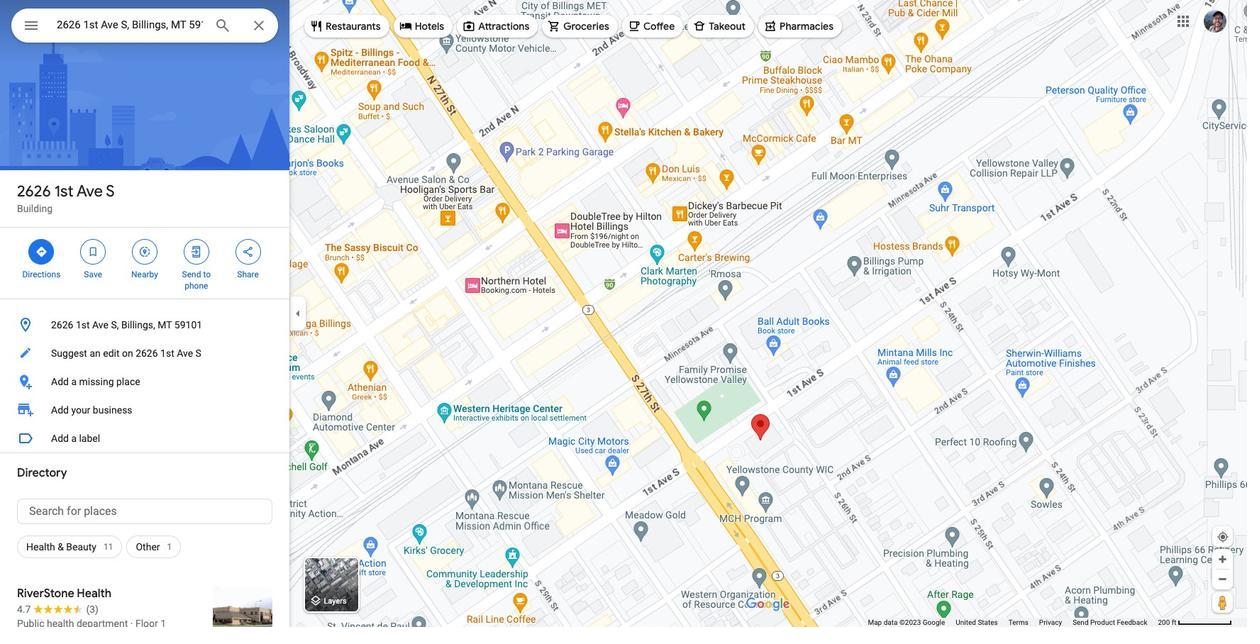 Task type: describe. For each thing, give the bounding box(es) containing it.
add a missing place
[[51, 376, 140, 387]]

business
[[93, 404, 132, 416]]

2626 1st ave s main content
[[0, 0, 289, 627]]

united
[[956, 619, 976, 626]]

on
[[122, 348, 133, 359]]

attractions
[[478, 20, 529, 33]]

place
[[116, 376, 140, 387]]

2626 1st Ave S, Billings, MT 59101 field
[[11, 9, 278, 43]]

add your business link
[[0, 396, 289, 424]]

pharmacies
[[780, 20, 834, 33]]

a for missing
[[71, 376, 77, 387]]

terms button
[[1008, 618, 1028, 627]]

add for add a label
[[51, 433, 69, 444]]


[[23, 16, 40, 35]]

attractions button
[[457, 9, 538, 43]]

©2023
[[899, 619, 921, 626]]

s,
[[111, 319, 119, 331]]

2626 1st ave s, billings, mt 59101
[[51, 319, 202, 331]]

1st for s,
[[76, 319, 90, 331]]

show street view coverage image
[[1212, 592, 1233, 613]]

feedback
[[1117, 619, 1147, 626]]

2626 1st ave s building
[[17, 182, 115, 214]]

ave for s,
[[92, 319, 108, 331]]

2626 for s
[[17, 182, 51, 201]]

send for send product feedback
[[1073, 619, 1088, 626]]

ave for s
[[77, 182, 103, 201]]

nearby
[[131, 270, 158, 279]]

a for label
[[71, 433, 77, 444]]

takeout button
[[687, 9, 754, 43]]

takeout
[[709, 20, 746, 33]]

directions
[[22, 270, 61, 279]]

&
[[58, 541, 64, 553]]

add a label button
[[0, 424, 289, 453]]

200
[[1158, 619, 1170, 626]]

4.7 stars 3 reviews image
[[17, 602, 99, 616]]

zoom out image
[[1217, 574, 1228, 584]]


[[138, 244, 151, 260]]

hotels
[[415, 20, 444, 33]]

none field inside 2626 1st ave s, billings, mt 59101 field
[[57, 16, 203, 33]]

59101
[[174, 319, 202, 331]]

2626 1st ave s, billings, mt 59101 button
[[0, 311, 289, 339]]

suggest
[[51, 348, 87, 359]]

1 vertical spatial health
[[77, 587, 111, 601]]


[[190, 244, 203, 260]]

200 ft button
[[1158, 619, 1232, 626]]

google
[[923, 619, 945, 626]]

send to phone
[[182, 270, 211, 291]]

groceries button
[[542, 9, 618, 43]]

label
[[79, 433, 100, 444]]

an
[[90, 348, 101, 359]]

google account: cj baylor  
(christian.baylor@adept.ai) image
[[1204, 10, 1226, 32]]



Task type: vqa. For each thing, say whether or not it's contained in the screenshot.
the middle Add
yes



Task type: locate. For each thing, give the bounding box(es) containing it.
 button
[[11, 9, 51, 45]]

1 vertical spatial 1st
[[76, 319, 90, 331]]

ave down 59101 on the bottom of the page
[[177, 348, 193, 359]]

add your business
[[51, 404, 132, 416]]

1 horizontal spatial 1st
[[76, 319, 90, 331]]

building
[[17, 203, 53, 214]]

2626 up building at the left top of page
[[17, 182, 51, 201]]

200 ft
[[1158, 619, 1176, 626]]

privacy button
[[1039, 618, 1062, 627]]

1st inside the suggest an edit on 2626 1st ave s button
[[160, 348, 174, 359]]

health up (3)
[[77, 587, 111, 601]]

(3)
[[86, 604, 99, 615]]

states
[[978, 619, 998, 626]]

restaurants button
[[304, 9, 389, 43]]

privacy
[[1039, 619, 1062, 626]]

1 vertical spatial ave
[[92, 319, 108, 331]]

1 vertical spatial send
[[1073, 619, 1088, 626]]

health left &
[[26, 541, 55, 553]]

send inside send to phone
[[182, 270, 201, 279]]

share
[[237, 270, 259, 279]]

0 vertical spatial a
[[71, 376, 77, 387]]

2626
[[17, 182, 51, 201], [51, 319, 73, 331], [136, 348, 158, 359]]

beauty
[[66, 541, 96, 553]]

add left "label"
[[51, 433, 69, 444]]

2626 for s,
[[51, 319, 73, 331]]

s inside 2626 1st ave s building
[[106, 182, 115, 201]]

suggest an edit on 2626 1st ave s
[[51, 348, 201, 359]]

0 horizontal spatial send
[[182, 270, 201, 279]]

product
[[1090, 619, 1115, 626]]

2 vertical spatial add
[[51, 433, 69, 444]]

1 horizontal spatial s
[[195, 348, 201, 359]]

1 horizontal spatial send
[[1073, 619, 1088, 626]]

add for add your business
[[51, 404, 69, 416]]

s
[[106, 182, 115, 201], [195, 348, 201, 359]]

1st for s
[[54, 182, 73, 201]]

a
[[71, 376, 77, 387], [71, 433, 77, 444]]

3 add from the top
[[51, 433, 69, 444]]

your
[[71, 404, 90, 416]]

ft
[[1172, 619, 1176, 626]]

1 vertical spatial a
[[71, 433, 77, 444]]

2626 right on
[[136, 348, 158, 359]]

map data ©2023 google
[[868, 619, 945, 626]]

1 vertical spatial s
[[195, 348, 201, 359]]

ave left s, on the left
[[92, 319, 108, 331]]

footer containing map data ©2023 google
[[868, 618, 1158, 627]]

pharmacies button
[[758, 9, 842, 43]]

0 vertical spatial 2626
[[17, 182, 51, 201]]

riverstone
[[17, 587, 74, 601]]

add for add a missing place
[[51, 376, 69, 387]]

add down suggest
[[51, 376, 69, 387]]

terms
[[1008, 619, 1028, 626]]

2 a from the top
[[71, 433, 77, 444]]

add inside button
[[51, 433, 69, 444]]

send product feedback button
[[1073, 618, 1147, 627]]

a left "label"
[[71, 433, 77, 444]]

0 vertical spatial 1st
[[54, 182, 73, 201]]

1 vertical spatial add
[[51, 404, 69, 416]]

footer
[[868, 618, 1158, 627]]

send inside button
[[1073, 619, 1088, 626]]

send left product
[[1073, 619, 1088, 626]]

1 add from the top
[[51, 376, 69, 387]]

s inside button
[[195, 348, 201, 359]]

map
[[868, 619, 882, 626]]

2626 inside 2626 1st ave s building
[[17, 182, 51, 201]]

add left your
[[51, 404, 69, 416]]

hotels button
[[393, 9, 453, 43]]

0 vertical spatial add
[[51, 376, 69, 387]]

2 vertical spatial 2626
[[136, 348, 158, 359]]

health & beauty 11
[[26, 541, 113, 553]]

2 vertical spatial 1st
[[160, 348, 174, 359]]

2626 up suggest
[[51, 319, 73, 331]]

coffee button
[[622, 9, 683, 43]]

groceries
[[563, 20, 609, 33]]

ave inside 2626 1st ave s building
[[77, 182, 103, 201]]

add a label
[[51, 433, 100, 444]]

0 horizontal spatial 1st
[[54, 182, 73, 201]]

1
[[167, 542, 172, 552]]

health
[[26, 541, 55, 553], [77, 587, 111, 601]]

mt
[[158, 319, 172, 331]]

billings,
[[121, 319, 155, 331]]

0 horizontal spatial health
[[26, 541, 55, 553]]

collapse side panel image
[[290, 306, 306, 321]]

suggest an edit on 2626 1st ave s button
[[0, 339, 289, 367]]

0 vertical spatial s
[[106, 182, 115, 201]]

united states
[[956, 619, 998, 626]]

edit
[[103, 348, 120, 359]]

a left missing
[[71, 376, 77, 387]]

riverstone health
[[17, 587, 111, 601]]

None field
[[57, 16, 203, 33]]

restaurants
[[326, 20, 381, 33]]

show your location image
[[1217, 531, 1229, 543]]

to
[[203, 270, 211, 279]]

1 a from the top
[[71, 376, 77, 387]]

1 horizontal spatial 2626
[[51, 319, 73, 331]]


[[87, 244, 99, 260]]

layers
[[324, 597, 347, 606]]

none text field inside 2626 1st ave s main content
[[17, 499, 272, 524]]

send product feedback
[[1073, 619, 1147, 626]]

0 horizontal spatial 2626
[[17, 182, 51, 201]]

directory
[[17, 466, 67, 480]]

other 1
[[136, 541, 172, 553]]

coffee
[[643, 20, 675, 33]]

1 horizontal spatial health
[[77, 587, 111, 601]]

4.7
[[17, 604, 31, 615]]

2 add from the top
[[51, 404, 69, 416]]

send
[[182, 270, 201, 279], [1073, 619, 1088, 626]]

add
[[51, 376, 69, 387], [51, 404, 69, 416], [51, 433, 69, 444]]

send up phone
[[182, 270, 201, 279]]

footer inside google maps element
[[868, 618, 1158, 627]]

data
[[884, 619, 898, 626]]

None text field
[[17, 499, 272, 524]]

11
[[104, 542, 113, 552]]

actions for 2626 1st ave s region
[[0, 228, 289, 299]]

ave
[[77, 182, 103, 201], [92, 319, 108, 331], [177, 348, 193, 359]]

2 horizontal spatial 1st
[[160, 348, 174, 359]]

other
[[136, 541, 160, 553]]

united states button
[[956, 618, 998, 627]]

zoom in image
[[1217, 554, 1228, 565]]

save
[[84, 270, 102, 279]]

1st inside 2626 1st ave s, billings, mt 59101 button
[[76, 319, 90, 331]]

0 horizontal spatial s
[[106, 182, 115, 201]]

2 horizontal spatial 2626
[[136, 348, 158, 359]]

2 vertical spatial ave
[[177, 348, 193, 359]]

0 vertical spatial health
[[26, 541, 55, 553]]


[[242, 244, 254, 260]]

phone
[[185, 281, 208, 291]]

1st inside 2626 1st ave s building
[[54, 182, 73, 201]]

ave up 
[[77, 182, 103, 201]]

google maps element
[[0, 0, 1247, 627]]

0 vertical spatial send
[[182, 270, 201, 279]]

 search field
[[11, 9, 278, 45]]

a inside button
[[71, 376, 77, 387]]

0 vertical spatial ave
[[77, 182, 103, 201]]


[[35, 244, 48, 260]]

1 vertical spatial 2626
[[51, 319, 73, 331]]

send for send to phone
[[182, 270, 201, 279]]

add a missing place button
[[0, 367, 289, 396]]

a inside button
[[71, 433, 77, 444]]

1st
[[54, 182, 73, 201], [76, 319, 90, 331], [160, 348, 174, 359]]

missing
[[79, 376, 114, 387]]

add inside button
[[51, 376, 69, 387]]



